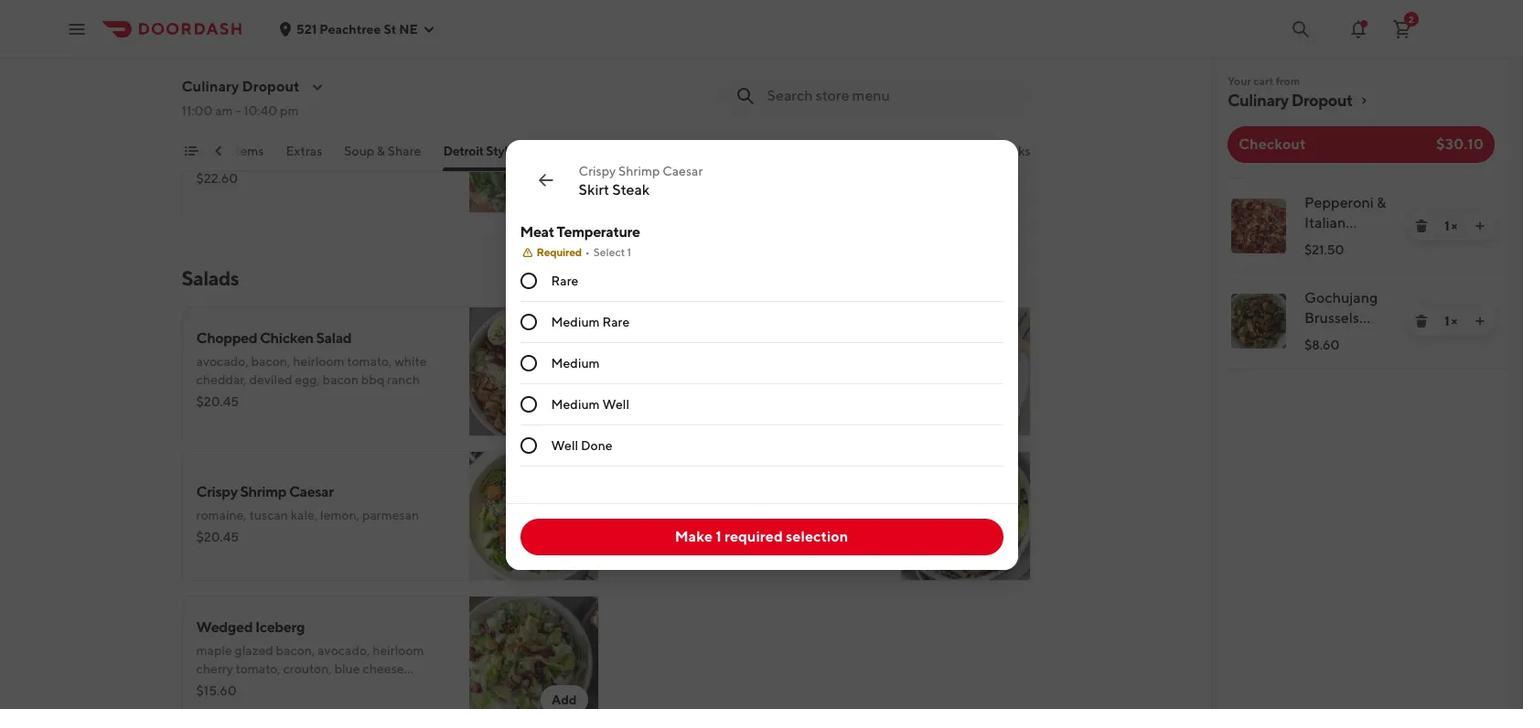 Task type: locate. For each thing, give the bounding box(es) containing it.
maple down 'pistachio,'
[[820, 372, 856, 387]]

cart
[[1254, 74, 1274, 88]]

1 × left add one to cart icon
[[1445, 314, 1458, 329]]

culinary down cart
[[1228, 91, 1289, 110]]

add button for black truffle mushroom pizza
[[541, 173, 588, 202]]

1 medium from the top
[[551, 314, 600, 329]]

1 horizontal spatial culinary dropout
[[1228, 91, 1354, 110]]

$20.45 down romaine,
[[196, 530, 239, 545]]

culinary dropout link
[[1228, 90, 1495, 112]]

add button for buttermilk ranch
[[973, 541, 1020, 570]]

notification bell image
[[1348, 18, 1370, 40]]

popular items
[[184, 144, 264, 158]]

2 × from the top
[[1452, 314, 1458, 329]]

pizza down 'sausage'
[[1305, 254, 1340, 272]]

1 horizontal spatial rare
[[603, 314, 630, 329]]

tahini
[[628, 391, 661, 405]]

1 remove item from cart image from the top
[[1415, 219, 1430, 233]]

well
[[603, 397, 630, 411], [551, 438, 579, 453]]

remove item from cart image
[[1415, 219, 1430, 233], [1415, 314, 1430, 329]]

tomato, inside chopped chicken salad avocado, bacon, heirloom tomato, white cheddar, deviled egg, bacon bbq ranch $20.45
[[347, 354, 392, 369]]

crispy shrimp caesar image
[[469, 451, 599, 581]]

dropout inside "link"
[[1292, 91, 1354, 110]]

cheddar, inside chopped chicken salad avocado, bacon, heirloom tomato, white cheddar, deviled egg, bacon bbq ranch $20.45
[[196, 372, 247, 387]]

1 vertical spatial pepperoni & italian sausage pizza image
[[1232, 199, 1287, 254]]

0 horizontal spatial rare
[[551, 273, 579, 288]]

culinary inside "link"
[[1228, 91, 1289, 110]]

0 horizontal spatial white
[[395, 354, 427, 369]]

pizza inside pepperoni & italian sausage pizza
[[1305, 254, 1340, 272]]

detroit style pan pizza
[[443, 144, 571, 158]]

1 vertical spatial heirloom
[[373, 643, 424, 658]]

bacon, up crouton,
[[276, 643, 315, 658]]

black truffle mushroom pizza smoked onion alfredo, mozzarella cheese, arugula $22.60
[[196, 106, 437, 186]]

medium right medium rare option
[[551, 314, 600, 329]]

0 vertical spatial ×
[[1452, 219, 1458, 233]]

$20.45 inside crispy shrimp caesar romaine, tuscan kale, lemon, parmesan $20.45
[[196, 530, 239, 545]]

0 vertical spatial avocado,
[[196, 354, 249, 369]]

butternut squash & kale image
[[901, 307, 1031, 437]]

medium up medium well
[[551, 356, 600, 370]]

& right pepperoni
[[1377, 194, 1387, 211]]

culinary dropout inside "link"
[[1228, 91, 1354, 110]]

shrimp up tuscan
[[240, 483, 287, 501]]

0 vertical spatial crispy
[[579, 163, 616, 178]]

0 horizontal spatial pizza
[[352, 106, 386, 124]]

1 horizontal spatial well
[[603, 397, 630, 411]]

culinary dropout down from
[[1228, 91, 1354, 110]]

blue
[[334, 662, 360, 676]]

1 vertical spatial mozzarella
[[327, 131, 390, 146]]

1 vertical spatial 1 ×
[[1445, 314, 1458, 329]]

kale
[[757, 329, 786, 347]]

$20.45 down the parmesan,
[[196, 27, 239, 41]]

1 vertical spatial maple
[[196, 643, 232, 658]]

0 vertical spatial 1 ×
[[1445, 219, 1458, 233]]

1 horizontal spatial avocado,
[[318, 643, 370, 658]]

0 vertical spatial maple
[[820, 372, 856, 387]]

sausage
[[1305, 234, 1361, 252]]

cheese
[[363, 662, 404, 676]]

am
[[215, 103, 233, 118]]

& right soup
[[377, 144, 385, 158]]

1 vertical spatial medium
[[551, 356, 600, 370]]

1 horizontal spatial cheddar,
[[767, 372, 817, 387]]

smoked
[[196, 131, 242, 146]]

cheese, up of
[[372, 0, 416, 1]]

ranch inside chopped chicken salad avocado, bacon, heirloom tomato, white cheddar, deviled egg, bacon bbq ranch $20.45
[[387, 372, 420, 387]]

remove item from cart image for gochujang brussels sprouts
[[1415, 314, 1430, 329]]

add one to cart image
[[1473, 219, 1488, 233]]

1 vertical spatial ranch
[[692, 508, 725, 523]]

3 $20.45 from the top
[[196, 530, 239, 545]]

1 right make
[[716, 528, 722, 545]]

0 vertical spatial medium
[[551, 314, 600, 329]]

$20.45 down chopped
[[196, 394, 239, 409]]

medium for medium
[[551, 356, 600, 370]]

detroit
[[443, 144, 484, 158]]

1 × from the top
[[1452, 219, 1458, 233]]

add one to cart image
[[1473, 314, 1488, 329]]

pepperoni & italian sausage pizza
[[1305, 194, 1387, 272]]

0 horizontal spatial crispy
[[196, 483, 238, 501]]

bacon,
[[251, 354, 290, 369], [276, 643, 315, 658]]

cheese pizza image
[[469, 0, 599, 69]]

napoli
[[272, 5, 308, 19]]

bacon, inside chopped chicken salad avocado, bacon, heirloom tomato, white cheddar, deviled egg, bacon bbq ranch $20.45
[[251, 354, 290, 369]]

2 medium from the top
[[551, 356, 600, 370]]

0 horizontal spatial tomato,
[[236, 662, 281, 676]]

ranch
[[387, 372, 420, 387], [692, 508, 725, 523]]

pizza up soup
[[352, 106, 386, 124]]

tomato
[[311, 5, 353, 19]]

mozzarella
[[307, 0, 369, 1], [327, 131, 390, 146]]

1 × for gochujang brussels sprouts
[[1445, 314, 1458, 329]]

0 horizontal spatial caesar
[[289, 483, 334, 501]]

deviled
[[249, 372, 292, 387]]

maple inside wedged iceberg maple glazed bacon, avocado, heirloom cherry tomato, crouton, blue cheese dressing
[[196, 643, 232, 658]]

× left add one to cart icon
[[1452, 314, 1458, 329]]

& up 521 peachtree st ne popup button
[[355, 5, 363, 19]]

caesar inside crispy shrimp caesar romaine, tuscan kale, lemon, parmesan $20.45
[[289, 483, 334, 501]]

wedged iceberg maple glazed bacon, avocado, heirloom cherry tomato, crouton, blue cheese dressing
[[196, 619, 424, 695]]

1 vertical spatial remove item from cart image
[[1415, 314, 1430, 329]]

1 horizontal spatial shrimp
[[619, 163, 660, 178]]

1 horizontal spatial pepperoni & italian sausage pizza image
[[1232, 199, 1287, 254]]

1 horizontal spatial maple
[[820, 372, 856, 387]]

caesar inside crispy shrimp caesar skirt steak
[[663, 163, 703, 178]]

0 vertical spatial $20.45
[[196, 27, 239, 41]]

2 vertical spatial $20.45
[[196, 530, 239, 545]]

× left add one to cart image
[[1452, 219, 1458, 233]]

1 horizontal spatial dropout
[[1292, 91, 1354, 110]]

di
[[259, 5, 270, 19]]

1 horizontal spatial pizza
[[541, 144, 571, 158]]

extras button
[[286, 142, 322, 171]]

Item Search search field
[[767, 86, 1016, 106]]

pm
[[280, 103, 299, 118]]

wedged
[[196, 619, 253, 636]]

from
[[1276, 74, 1301, 88]]

pizza for pan
[[541, 144, 571, 158]]

cheddar,
[[196, 372, 247, 387], [767, 372, 817, 387]]

shrimp inside crispy shrimp caesar romaine, tuscan kale, lemon, parmesan $20.45
[[240, 483, 287, 501]]

medium
[[551, 314, 600, 329], [551, 356, 600, 370], [551, 397, 600, 411]]

1 cheddar, from the left
[[196, 372, 247, 387]]

maple inside butternut squash & kale bartlett pear, ancient grains, date, pistachio, toasted mulberry, white cheddar, maple tahini vinaigrette
[[820, 372, 856, 387]]

0 horizontal spatial cheddar,
[[196, 372, 247, 387]]

dropout
[[242, 78, 300, 95], [1292, 91, 1354, 110]]

crispy shrimp caesar skirt steak
[[579, 163, 703, 198]]

rare down required at the top
[[551, 273, 579, 288]]

1 vertical spatial tomato,
[[236, 662, 281, 676]]

0 horizontal spatial shrimp
[[240, 483, 287, 501]]

salads
[[182, 266, 239, 290]]

0 horizontal spatial ranch
[[387, 372, 420, 387]]

0 horizontal spatial well
[[551, 438, 579, 453]]

2 $20.45 from the top
[[196, 394, 239, 409]]

1 horizontal spatial crispy
[[579, 163, 616, 178]]

pizza inside black truffle mushroom pizza smoked onion alfredo, mozzarella cheese, arugula $22.60
[[352, 106, 386, 124]]

& left kale
[[745, 329, 754, 347]]

0 horizontal spatial avocado,
[[196, 354, 249, 369]]

2 cheddar, from the left
[[767, 372, 817, 387]]

well left done
[[551, 438, 579, 453]]

0 vertical spatial bacon,
[[251, 354, 290, 369]]

0 vertical spatial remove item from cart image
[[1415, 219, 1430, 233]]

caesar
[[663, 163, 703, 178], [289, 483, 334, 501]]

0 vertical spatial mozzarella
[[307, 0, 369, 1]]

2 horizontal spatial pizza
[[1305, 254, 1340, 272]]

1 horizontal spatial tomato,
[[347, 354, 392, 369]]

0 horizontal spatial heirloom
[[293, 354, 345, 369]]

white
[[395, 354, 427, 369], [732, 372, 764, 387]]

crispy up romaine,
[[196, 483, 238, 501]]

bacon, for chicken
[[251, 354, 290, 369]]

italian
[[1305, 214, 1347, 232]]

1 inside the meat temperature group
[[627, 245, 632, 259]]

0 vertical spatial tomato,
[[347, 354, 392, 369]]

black
[[196, 106, 232, 124]]

1 vertical spatial caesar
[[289, 483, 334, 501]]

0 vertical spatial rare
[[551, 273, 579, 288]]

crispy for skirt
[[579, 163, 616, 178]]

gochujang
[[1305, 289, 1379, 307]]

2 vertical spatial medium
[[551, 397, 600, 411]]

Medium Rare radio
[[520, 313, 537, 330]]

0 horizontal spatial pepperoni & italian sausage pizza image
[[901, 0, 1031, 69]]

1 × left add one to cart image
[[1445, 219, 1458, 233]]

1 horizontal spatial ranch
[[692, 508, 725, 523]]

pepperoni & italian sausage pizza image
[[901, 0, 1031, 69], [1232, 199, 1287, 254]]

1 vertical spatial well
[[551, 438, 579, 453]]

1 right select
[[627, 245, 632, 259]]

1 horizontal spatial white
[[732, 372, 764, 387]]

dropout down from
[[1292, 91, 1354, 110]]

provolone, havarti, mozzarella cheese, parmesan, di napoli tomato & lots of basil $20.45
[[196, 0, 431, 41]]

2 remove item from cart image from the top
[[1415, 314, 1430, 329]]

dropout up 10:40
[[242, 78, 300, 95]]

× for gochujang brussels sprouts
[[1452, 314, 1458, 329]]

avocado, inside chopped chicken salad avocado, bacon, heirloom tomato, white cheddar, deviled egg, bacon bbq ranch $20.45
[[196, 354, 249, 369]]

rare up "butternut"
[[603, 314, 630, 329]]

add
[[552, 180, 577, 195], [552, 404, 577, 418], [552, 548, 577, 563], [984, 548, 1009, 563], [552, 693, 577, 707]]

remove item from cart image left add one to cart icon
[[1415, 314, 1430, 329]]

heirloom inside wedged iceberg maple glazed bacon, avocado, heirloom cherry tomato, crouton, blue cheese dressing
[[373, 643, 424, 658]]

1 horizontal spatial caesar
[[663, 163, 703, 178]]

dialog
[[506, 140, 1018, 570]]

avocado,
[[196, 354, 249, 369], [318, 643, 370, 658]]

$22.60
[[196, 171, 238, 186]]

1 vertical spatial crispy
[[196, 483, 238, 501]]

shrimp up steak
[[619, 163, 660, 178]]

1 1 × from the top
[[1445, 219, 1458, 233]]

peachtree
[[320, 22, 381, 36]]

crispy up skirt
[[579, 163, 616, 178]]

well down toasted
[[603, 397, 630, 411]]

culinary dropout
[[182, 78, 300, 95], [1228, 91, 1354, 110]]

cheddar, down chopped
[[196, 372, 247, 387]]

chopped chicken salad image
[[469, 307, 599, 437]]

checkout
[[1239, 135, 1306, 153]]

cheese,
[[372, 0, 416, 1], [392, 131, 437, 146]]

0 vertical spatial cheese,
[[372, 0, 416, 1]]

1 vertical spatial $20.45
[[196, 394, 239, 409]]

cheddar, down date,
[[767, 372, 817, 387]]

done
[[581, 438, 613, 453]]

0 vertical spatial ranch
[[387, 372, 420, 387]]

2 vertical spatial pizza
[[1305, 254, 1340, 272]]

mulberry,
[[675, 372, 729, 387]]

medium for medium rare
[[551, 314, 600, 329]]

crispy inside crispy shrimp caesar skirt steak
[[579, 163, 616, 178]]

crispy inside crispy shrimp caesar romaine, tuscan kale, lemon, parmesan $20.45
[[196, 483, 238, 501]]

×
[[1452, 219, 1458, 233], [1452, 314, 1458, 329]]

bacon, up deviled on the left of the page
[[251, 354, 290, 369]]

dialog containing skirt steak
[[506, 140, 1018, 570]]

ranch right bbq
[[387, 372, 420, 387]]

1 vertical spatial shrimp
[[240, 483, 287, 501]]

& inside pepperoni & italian sausage pizza
[[1377, 194, 1387, 211]]

0 vertical spatial white
[[395, 354, 427, 369]]

black truffle mushroom pizza image
[[469, 83, 599, 213]]

0 horizontal spatial dropout
[[242, 78, 300, 95]]

tomato, inside wedged iceberg maple glazed bacon, avocado, heirloom cherry tomato, crouton, blue cheese dressing
[[236, 662, 281, 676]]

remove item from cart image left add one to cart image
[[1415, 219, 1430, 233]]

1 horizontal spatial heirloom
[[373, 643, 424, 658]]

1 $20.45 from the top
[[196, 27, 239, 41]]

tomato, up bbq
[[347, 354, 392, 369]]

0 horizontal spatial culinary dropout
[[182, 78, 300, 95]]

ranch up make
[[692, 508, 725, 523]]

pizza right 'pan'
[[541, 144, 571, 158]]

$9.15
[[628, 530, 660, 545]]

1 vertical spatial pizza
[[541, 144, 571, 158]]

avocado, up the blue
[[318, 643, 370, 658]]

1 vertical spatial cheese,
[[392, 131, 437, 146]]

vinaigrette
[[664, 391, 727, 405]]

0 vertical spatial pizza
[[352, 106, 386, 124]]

glazed
[[235, 643, 273, 658]]

0 horizontal spatial maple
[[196, 643, 232, 658]]

1 vertical spatial white
[[732, 372, 764, 387]]

shrimp inside crispy shrimp caesar skirt steak
[[619, 163, 660, 178]]

bacon, inside wedged iceberg maple glazed bacon, avocado, heirloom cherry tomato, crouton, blue cheese dressing
[[276, 643, 315, 658]]

0 vertical spatial heirloom
[[293, 354, 345, 369]]

maple up cherry
[[196, 643, 232, 658]]

-
[[236, 103, 241, 118]]

cherry
[[196, 662, 233, 676]]

11:00 am - 10:40 pm
[[182, 103, 299, 118]]

gochujang brussels sprouts $8.60
[[1305, 289, 1379, 352]]

drinks button
[[994, 142, 1031, 171]]

1 vertical spatial ×
[[1452, 314, 1458, 329]]

cheese, left detroit
[[392, 131, 437, 146]]

culinary up 11:00
[[182, 78, 239, 95]]

caesar for tuscan
[[289, 483, 334, 501]]

tomato, down "glazed"
[[236, 662, 281, 676]]

chicken
[[260, 329, 314, 347]]

heirloom up cheese
[[373, 643, 424, 658]]

heirloom up egg,
[[293, 354, 345, 369]]

select
[[594, 245, 625, 259]]

pepperoni
[[1305, 194, 1374, 211]]

0 vertical spatial well
[[603, 397, 630, 411]]

shrimp for steak
[[619, 163, 660, 178]]

1 vertical spatial bacon,
[[276, 643, 315, 658]]

0 vertical spatial shrimp
[[619, 163, 660, 178]]

1 horizontal spatial culinary
[[1228, 91, 1289, 110]]

medium up well done
[[551, 397, 600, 411]]

list
[[1214, 178, 1510, 370]]

avocado, down chopped
[[196, 354, 249, 369]]

$20.45
[[196, 27, 239, 41], [196, 394, 239, 409], [196, 530, 239, 545]]

culinary dropout up 11:00 am - 10:40 pm
[[182, 78, 300, 95]]

1 vertical spatial avocado,
[[318, 643, 370, 658]]

3 medium from the top
[[551, 397, 600, 411]]

add button for crispy shrimp caesar
[[541, 541, 588, 570]]

2 1 × from the top
[[1445, 314, 1458, 329]]

• select 1
[[585, 245, 632, 259]]

0 vertical spatial caesar
[[663, 163, 703, 178]]



Task type: describe. For each thing, give the bounding box(es) containing it.
grains,
[[752, 354, 790, 369]]

ranch inside buttermilk ranch $9.15
[[692, 508, 725, 523]]

chopped
[[196, 329, 257, 347]]

$20.45 inside chopped chicken salad avocado, bacon, heirloom tomato, white cheddar, deviled egg, bacon bbq ranch $20.45
[[196, 394, 239, 409]]

open menu image
[[66, 18, 88, 40]]

& inside butternut squash & kale bartlett pear, ancient grains, date, pistachio, toasted mulberry, white cheddar, maple tahini vinaigrette
[[745, 329, 754, 347]]

medium rare
[[551, 314, 630, 329]]

egg,
[[295, 372, 320, 387]]

buttermilk ranch $9.15
[[628, 508, 725, 545]]

provolone,
[[196, 0, 258, 1]]

cheese, inside black truffle mushroom pizza smoked onion alfredo, mozzarella cheese, arugula $22.60
[[392, 131, 437, 146]]

bbq
[[361, 372, 385, 387]]

well done
[[551, 438, 613, 453]]

back image
[[535, 169, 557, 191]]

0 horizontal spatial culinary
[[182, 78, 239, 95]]

caesar for steak
[[663, 163, 703, 178]]

× for pepperoni & italian sausage pizza
[[1452, 219, 1458, 233]]

medium for medium well
[[551, 397, 600, 411]]

mozzarella inside black truffle mushroom pizza smoked onion alfredo, mozzarella cheese, arugula $22.60
[[327, 131, 390, 146]]

soup & share button
[[344, 142, 421, 171]]

st
[[384, 22, 397, 36]]

shrimp for tuscan
[[240, 483, 287, 501]]

Medium radio
[[520, 355, 537, 371]]

medium well
[[551, 397, 630, 411]]

add for buttermilk ranch
[[984, 548, 1009, 563]]

1 inside button
[[716, 528, 722, 545]]

alfredo,
[[280, 131, 325, 146]]

gochujang brussels sprouts image
[[1232, 294, 1287, 349]]

popular
[[184, 144, 229, 158]]

$21.50
[[1305, 243, 1345, 257]]

list containing pepperoni & italian sausage pizza
[[1214, 178, 1510, 370]]

bartlett
[[628, 354, 672, 369]]

required
[[537, 245, 582, 259]]

meat temperature
[[520, 223, 640, 240]]

& inside provolone, havarti, mozzarella cheese, parmesan, di napoli tomato & lots of basil $20.45
[[355, 5, 363, 19]]

parmesan,
[[196, 5, 256, 19]]

romaine,
[[196, 508, 247, 523]]

521 peachtree st ne button
[[278, 22, 436, 36]]

crouton,
[[283, 662, 332, 676]]

butternut squash & kale bartlett pear, ancient grains, date, pistachio, toasted mulberry, white cheddar, maple tahini vinaigrette
[[628, 329, 880, 405]]

1 vertical spatial rare
[[603, 314, 630, 329]]

Well Done radio
[[520, 437, 537, 453]]

bacon, for iceberg
[[276, 643, 315, 658]]

Medium Well radio
[[520, 396, 537, 412]]

extras
[[286, 144, 322, 158]]

popular items button
[[184, 142, 264, 171]]

items
[[232, 144, 264, 158]]

iceberg
[[255, 619, 305, 636]]

squash
[[695, 329, 742, 347]]

meat temperature group
[[520, 222, 1004, 466]]

heirloom inside chopped chicken salad avocado, bacon, heirloom tomato, white cheddar, deviled egg, bacon bbq ranch $20.45
[[293, 354, 345, 369]]

havarti,
[[261, 0, 304, 1]]

& inside soup & share button
[[377, 144, 385, 158]]

style
[[486, 144, 515, 158]]

pistachio,
[[824, 354, 880, 369]]

521 peachtree st ne
[[297, 22, 418, 36]]

dressing
[[196, 680, 245, 695]]

onion
[[245, 131, 278, 146]]

tuscan
[[249, 508, 288, 523]]

drinks
[[994, 144, 1031, 158]]

soup & share
[[344, 144, 421, 158]]

white inside chopped chicken salad avocado, bacon, heirloom tomato, white cheddar, deviled egg, bacon bbq ranch $20.45
[[395, 354, 427, 369]]

cheap house salad image
[[901, 451, 1031, 581]]

1 left add one to cart icon
[[1445, 314, 1450, 329]]

1 left add one to cart image
[[1445, 219, 1450, 233]]

buttermilk
[[628, 508, 689, 523]]

avocado, inside wedged iceberg maple glazed bacon, avocado, heirloom cherry tomato, crouton, blue cheese dressing
[[318, 643, 370, 658]]

add for chopped chicken salad
[[552, 404, 577, 418]]

skirt
[[579, 181, 610, 198]]

2 button
[[1385, 11, 1421, 47]]

temperature
[[557, 223, 640, 240]]

Rare radio
[[520, 272, 537, 289]]

$30.10
[[1437, 135, 1484, 153]]

share
[[388, 144, 421, 158]]

2
[[1410, 13, 1415, 24]]

scroll menu navigation left image
[[211, 144, 226, 158]]

sprouts
[[1305, 329, 1357, 347]]

0 vertical spatial pepperoni & italian sausage pizza image
[[901, 0, 1031, 69]]

brussels
[[1305, 309, 1360, 327]]

wedged iceberg image
[[469, 596, 599, 709]]

$15.60
[[196, 684, 237, 698]]

cheese, inside provolone, havarti, mozzarella cheese, parmesan, di napoli tomato & lots of basil $20.45
[[372, 0, 416, 1]]

$20.45 inside provolone, havarti, mozzarella cheese, parmesan, di napoli tomato & lots of basil $20.45
[[196, 27, 239, 41]]

pan
[[517, 144, 539, 158]]

ne
[[399, 22, 418, 36]]

add button for chopped chicken salad
[[541, 396, 588, 426]]

add for crispy shrimp caesar
[[552, 548, 577, 563]]

make 1 required selection
[[675, 528, 849, 545]]

2 items, open order cart image
[[1392, 18, 1414, 40]]

white inside butternut squash & kale bartlett pear, ancient grains, date, pistachio, toasted mulberry, white cheddar, maple tahini vinaigrette
[[732, 372, 764, 387]]

ancient
[[706, 354, 749, 369]]

add for wedged iceberg
[[552, 693, 577, 707]]

remove item from cart image for pepperoni & italian sausage pizza
[[1415, 219, 1430, 233]]

make
[[675, 528, 713, 545]]

your cart from
[[1228, 74, 1301, 88]]

your
[[1228, 74, 1252, 88]]

of
[[390, 5, 401, 19]]

crispy for romaine,
[[196, 483, 238, 501]]

toasted
[[628, 372, 672, 387]]

10:40
[[244, 103, 278, 118]]

$17.20
[[628, 394, 666, 409]]

cheddar, inside butternut squash & kale bartlett pear, ancient grains, date, pistachio, toasted mulberry, white cheddar, maple tahini vinaigrette
[[767, 372, 817, 387]]

arugula
[[196, 149, 240, 164]]

pear,
[[675, 354, 703, 369]]

•
[[585, 245, 590, 259]]

add for black truffle mushroom pizza
[[552, 180, 577, 195]]

meat
[[520, 223, 554, 240]]

steak
[[613, 181, 650, 198]]

pizza for mushroom
[[352, 106, 386, 124]]

date,
[[792, 354, 822, 369]]

1 × for pepperoni & italian sausage pizza
[[1445, 219, 1458, 233]]

selection
[[786, 528, 849, 545]]

soup
[[344, 144, 375, 158]]

crispy shrimp caesar romaine, tuscan kale, lemon, parmesan $20.45
[[196, 483, 419, 545]]

bacon
[[323, 372, 359, 387]]

chopped chicken salad avocado, bacon, heirloom tomato, white cheddar, deviled egg, bacon bbq ranch $20.45
[[196, 329, 427, 409]]

salad
[[316, 329, 352, 347]]

add button for wedged iceberg
[[541, 685, 588, 709]]

mozzarella inside provolone, havarti, mozzarella cheese, parmesan, di napoli tomato & lots of basil $20.45
[[307, 0, 369, 1]]

butternut
[[628, 329, 692, 347]]



Task type: vqa. For each thing, say whether or not it's contained in the screenshot.
maple inside the Butternut Squash & Kale Bartlett Pear, Ancient Grains, Date, Pistachio, Toasted Mulberry, White Cheddar, Maple Tahini Vinaigrette
yes



